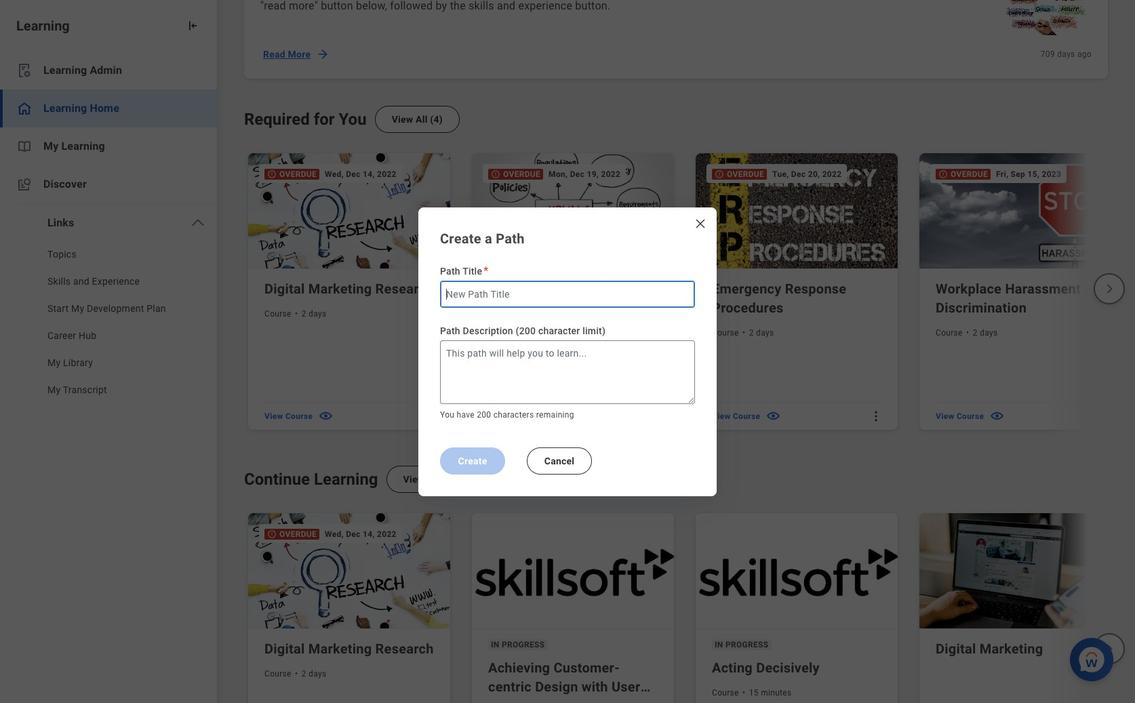 Task type: locate. For each thing, give the bounding box(es) containing it.
2 visible image from the left
[[548, 409, 564, 424]]

annual compliance image
[[472, 153, 677, 269]]

exclamation circle image
[[491, 170, 501, 179], [267, 530, 277, 540]]

harassment
[[1006, 281, 1082, 297]]

wed, down for
[[325, 170, 344, 179]]

my left transcript
[[48, 385, 61, 396]]

progress up achieving
[[502, 641, 545, 650]]

1 digital marketing research from the top
[[265, 281, 434, 297]]

exclamation circle image left mon,
[[491, 170, 501, 179]]

my left library
[[48, 358, 61, 368]]

2022 for exclamation circle image corresponding to emergency response procedures
[[823, 170, 842, 179]]

learning for learning admin
[[43, 64, 87, 77]]

x image
[[694, 217, 708, 230]]

workplace harassment & discrimination link
[[936, 279, 1109, 317]]

skills and experience
[[48, 276, 140, 287]]

visible image
[[318, 409, 334, 424], [548, 409, 564, 424], [766, 409, 782, 424]]

learning home link
[[0, 90, 217, 128]]

workplace harassment & discrimination image
[[920, 153, 1125, 269]]

learning inside learning admin link
[[43, 64, 87, 77]]

program up description
[[489, 309, 521, 319]]

progress for acting
[[726, 641, 769, 650]]

1 view course from the left
[[265, 412, 313, 421]]

response
[[786, 281, 847, 297]]

items
[[538, 309, 560, 319]]

more
[[288, 49, 311, 60], [427, 474, 450, 485]]

3 visible image from the left
[[766, 409, 782, 424]]

digital for continue
[[265, 641, 305, 657]]

1 vertical spatial digital marketing research
[[265, 641, 434, 657]]

1 horizontal spatial you
[[440, 410, 455, 420]]

acting decisively image
[[696, 514, 901, 630]]

with
[[582, 679, 609, 695]]

2 digital marketing research from the top
[[265, 641, 434, 657]]

achieving
[[489, 660, 551, 676]]

15 minutes
[[750, 689, 792, 698]]

709
[[1042, 50, 1056, 59]]

user
[[612, 679, 641, 695]]

exclamation circle image left fri,
[[939, 170, 949, 179]]

2 days
[[302, 309, 327, 319], [750, 328, 775, 338], [974, 328, 999, 338], [302, 670, 327, 679]]

digital marketing research for for
[[265, 281, 434, 297]]

overdue left tue,
[[727, 170, 765, 179]]

0 horizontal spatial in progress
[[491, 641, 545, 650]]

wed,
[[325, 170, 344, 179], [325, 530, 344, 539]]

wed, down continue learning
[[325, 530, 344, 539]]

all
[[416, 114, 428, 125]]

0 horizontal spatial more
[[288, 49, 311, 60]]

my right book open image
[[43, 140, 59, 153]]

1 digital marketing research image from the top
[[248, 153, 453, 269]]

research
[[376, 281, 434, 297], [376, 641, 434, 657]]

path left description
[[440, 325, 461, 336]]

my right "start"
[[71, 303, 84, 314]]

view all (4) button
[[375, 106, 460, 133]]

digital marketing
[[936, 641, 1044, 657]]

1 horizontal spatial exclamation circle image
[[491, 170, 501, 179]]

15,
[[1028, 170, 1040, 179]]

digital marketing research image for learning
[[248, 514, 453, 630]]

procedures
[[713, 300, 784, 316]]

decisively
[[757, 660, 820, 676]]

exclamation circle image for digital marketing research
[[267, 530, 277, 540]]

2 horizontal spatial visible image
[[766, 409, 782, 424]]

read more button
[[255, 41, 335, 68]]

1 horizontal spatial visible image
[[548, 409, 564, 424]]

0 vertical spatial 14,
[[363, 170, 375, 179]]

path inside path title *
[[440, 266, 461, 277]]

days
[[1058, 50, 1076, 59], [309, 309, 327, 319], [757, 328, 775, 338], [981, 328, 999, 338], [309, 670, 327, 679]]

wed, for for
[[325, 170, 344, 179]]

exclamation circle image for emergency response procedures
[[715, 170, 725, 179]]

19,
[[587, 170, 599, 179]]

dec for visible icon for response
[[792, 170, 806, 179]]

path
[[496, 230, 525, 247], [440, 266, 461, 277], [440, 325, 461, 336]]

course
[[265, 309, 292, 319], [713, 328, 740, 338], [936, 328, 963, 338], [286, 412, 313, 421], [733, 412, 761, 421], [957, 412, 985, 421], [265, 670, 292, 679], [713, 689, 740, 698]]

2 exclamation circle image from the left
[[715, 170, 725, 179]]

emergency response procedures link
[[713, 279, 885, 317]]

personas
[[489, 698, 547, 704]]

continue
[[244, 470, 310, 489]]

0 vertical spatial you
[[339, 110, 367, 129]]

0 horizontal spatial exclamation circle image
[[267, 530, 277, 540]]

topics
[[48, 249, 77, 260]]

0 vertical spatial digital marketing research
[[265, 281, 434, 297]]

my for my transcript
[[48, 385, 61, 396]]

1 in progress from the left
[[491, 641, 545, 650]]

topics link
[[0, 242, 217, 269]]

start my development plan link
[[0, 297, 217, 324]]

view course for emergency response procedures
[[713, 412, 761, 421]]

overdue down required for you
[[280, 170, 317, 179]]

0 vertical spatial digital marketing research link
[[265, 279, 437, 298]]

1 horizontal spatial in progress
[[715, 641, 769, 650]]

2 digital marketing research link from the top
[[265, 640, 437, 659]]

15
[[750, 689, 759, 698]]

skills g1d7b27a60_1920.jpg image
[[1000, 0, 1093, 35]]

1 vertical spatial wed, dec 14, 2022
[[325, 530, 397, 539]]

home image
[[16, 100, 33, 117]]

1 vertical spatial wed,
[[325, 530, 344, 539]]

1 vertical spatial 14,
[[363, 530, 375, 539]]

learning for learning home
[[43, 102, 87, 115]]

0 vertical spatial path
[[496, 230, 525, 247]]

acting decisively link
[[713, 659, 885, 678]]

wed, for learning
[[325, 530, 344, 539]]

overdue for annual compliance image
[[504, 170, 541, 179]]

2 view course from the left
[[713, 412, 761, 421]]

create a path dialog
[[419, 207, 717, 496]]

view more button
[[386, 466, 467, 493]]

learning inside learning home link
[[43, 102, 87, 115]]

0 vertical spatial more
[[288, 49, 311, 60]]

2
[[302, 309, 307, 319], [750, 328, 754, 338], [974, 328, 978, 338], [302, 670, 307, 679]]

14,
[[363, 170, 375, 179], [363, 530, 375, 539]]

view more
[[403, 474, 450, 485]]

1 vertical spatial research
[[376, 641, 434, 657]]

create left 'a'
[[440, 230, 482, 247]]

you right for
[[339, 110, 367, 129]]

2 horizontal spatial view course
[[936, 412, 985, 421]]

in progress for achieving
[[491, 641, 545, 650]]

my learning
[[43, 140, 105, 153]]

0 vertical spatial exclamation circle image
[[491, 170, 501, 179]]

you left have
[[440, 410, 455, 420]]

discover link
[[0, 166, 217, 204]]

1 digital marketing research link from the top
[[265, 279, 437, 298]]

in progress for acting
[[715, 641, 769, 650]]

more for view more
[[427, 474, 450, 485]]

research for required for you
[[376, 281, 434, 297]]

2022
[[377, 170, 397, 179], [602, 170, 621, 179], [823, 170, 842, 179], [377, 530, 397, 539]]

digital
[[265, 281, 305, 297], [265, 641, 305, 657], [936, 641, 977, 657]]

program
[[489, 309, 521, 319], [510, 412, 543, 421]]

(4)
[[430, 114, 443, 125]]

arrow right image
[[316, 48, 330, 61]]

1 progress from the left
[[502, 641, 545, 650]]

mon,
[[549, 170, 568, 179]]

2022 for exclamation circle icon for digital marketing research
[[377, 530, 397, 539]]

0 vertical spatial wed, dec 14, 2022
[[325, 170, 397, 179]]

home
[[90, 102, 119, 115]]

you
[[339, 110, 367, 129], [440, 410, 455, 420]]

digital marketing research link
[[265, 279, 437, 298], [265, 640, 437, 659]]

exclamation circle image down continue on the bottom
[[267, 530, 277, 540]]

overdue left mon,
[[504, 170, 541, 179]]

learning
[[16, 18, 70, 34], [43, 64, 87, 77], [43, 102, 87, 115], [61, 140, 105, 153], [314, 470, 378, 489]]

exclamation circle image left tue,
[[715, 170, 725, 179]]

path left title at the top of page
[[440, 266, 461, 277]]

2 in progress from the left
[[715, 641, 769, 650]]

1 visible image from the left
[[318, 409, 334, 424]]

view for visible image
[[936, 412, 955, 421]]

1 wed, dec 14, 2022 from the top
[[325, 170, 397, 179]]

learning for learning
[[16, 18, 70, 34]]

2 14, from the top
[[363, 530, 375, 539]]

transcript
[[63, 385, 107, 396]]

acting
[[713, 660, 753, 676]]

for
[[314, 110, 335, 129]]

1 vertical spatial digital marketing research link
[[265, 640, 437, 659]]

overdue left fri,
[[951, 170, 989, 179]]

*
[[484, 264, 489, 277]]

1 vertical spatial path
[[440, 266, 461, 277]]

in progress up achieving
[[491, 641, 545, 650]]

create button
[[440, 448, 506, 475]]

0 horizontal spatial in
[[491, 641, 500, 650]]

acting decisively
[[713, 660, 820, 676]]

1 research from the top
[[376, 281, 434, 297]]

2 progress from the left
[[726, 641, 769, 650]]

digital for required
[[265, 281, 305, 297]]

0 vertical spatial digital marketing research image
[[248, 153, 453, 269]]

1 vertical spatial program
[[510, 412, 543, 421]]

2 in from the left
[[715, 641, 724, 650]]

visible image for marketing
[[318, 409, 334, 424]]

a
[[485, 230, 493, 247]]

create down have
[[458, 456, 488, 467]]

program right 200
[[510, 412, 543, 421]]

view course
[[265, 412, 313, 421], [713, 412, 761, 421], [936, 412, 985, 421]]

1 horizontal spatial progress
[[726, 641, 769, 650]]

chevron right image
[[1104, 643, 1116, 656]]

1 vertical spatial create
[[458, 456, 488, 467]]

1 horizontal spatial exclamation circle image
[[715, 170, 725, 179]]

3 view course from the left
[[936, 412, 985, 421]]

in progress up acting
[[715, 641, 769, 650]]

list
[[0, 52, 217, 405], [244, 149, 1136, 434], [0, 242, 217, 405], [244, 510, 1136, 704]]

1 vertical spatial digital marketing research image
[[248, 514, 453, 630]]

0 vertical spatial create
[[440, 230, 482, 247]]

0 vertical spatial research
[[376, 281, 434, 297]]

1 horizontal spatial in
[[715, 641, 724, 650]]

1 horizontal spatial more
[[427, 474, 450, 485]]

hub
[[79, 330, 97, 341]]

in up achieving
[[491, 641, 500, 650]]

dec for visible icon associated with compliance
[[570, 170, 585, 179]]

0 horizontal spatial progress
[[502, 641, 545, 650]]

career hub
[[48, 330, 97, 341]]

2 research from the top
[[376, 641, 434, 657]]

0 horizontal spatial exclamation circle image
[[267, 170, 277, 179]]

path description (200 character limit)
[[440, 325, 606, 336]]

create inside create button
[[458, 456, 488, 467]]

character
[[539, 325, 581, 336]]

view
[[392, 114, 413, 125], [265, 412, 283, 421], [489, 412, 507, 421], [713, 412, 731, 421], [936, 412, 955, 421], [403, 474, 425, 485]]

1 vertical spatial exclamation circle image
[[267, 530, 277, 540]]

path for *
[[440, 266, 461, 277]]

1 wed, from the top
[[325, 170, 344, 179]]

plan
[[147, 303, 166, 314]]

0 horizontal spatial you
[[339, 110, 367, 129]]

my learning link
[[0, 128, 217, 166]]

in up acting
[[715, 641, 724, 650]]

1 vertical spatial more
[[427, 474, 450, 485]]

1 14, from the top
[[363, 170, 375, 179]]

in for acting decisively
[[715, 641, 724, 650]]

dec
[[346, 170, 361, 179], [570, 170, 585, 179], [792, 170, 806, 179], [346, 530, 361, 539]]

digital marketing research for learning
[[265, 641, 434, 657]]

visible image
[[990, 409, 1006, 424]]

0 horizontal spatial visible image
[[318, 409, 334, 424]]

0 horizontal spatial view course
[[265, 412, 313, 421]]

path right 'a'
[[496, 230, 525, 247]]

exclamation circle image
[[267, 170, 277, 179], [715, 170, 725, 179], [939, 170, 949, 179]]

exclamation circle image down required in the left of the page
[[267, 170, 277, 179]]

exclamation circle image for annual compliance
[[491, 170, 501, 179]]

discrimination
[[936, 300, 1027, 316]]

marketing for for
[[309, 281, 372, 297]]

2 wed, from the top
[[325, 530, 344, 539]]

admin
[[90, 64, 122, 77]]

1 exclamation circle image from the left
[[267, 170, 277, 179]]

links button
[[0, 204, 217, 242]]

2 vertical spatial path
[[440, 325, 461, 336]]

1 in from the left
[[491, 641, 500, 650]]

0 vertical spatial wed,
[[325, 170, 344, 179]]

achieving customer- centric design with user personas link
[[489, 659, 661, 704]]

digital marketing research
[[265, 281, 434, 297], [265, 641, 434, 657]]

digital marketing research link for learning
[[265, 640, 437, 659]]

progress up acting
[[726, 641, 769, 650]]

learning inside the my learning link
[[61, 140, 105, 153]]

2022 for exclamation circle image related to digital marketing research
[[377, 170, 397, 179]]

digital marketing research link for for
[[265, 279, 437, 298]]

1 horizontal spatial view course
[[713, 412, 761, 421]]

2 wed, dec 14, 2022 from the top
[[325, 530, 397, 539]]

2 digital marketing research image from the top
[[248, 514, 453, 630]]

digital marketing research image
[[248, 153, 453, 269], [248, 514, 453, 630]]

book open image
[[16, 138, 33, 155]]

2 horizontal spatial exclamation circle image
[[939, 170, 949, 179]]

1 vertical spatial you
[[440, 410, 455, 420]]

overdue
[[280, 170, 317, 179], [504, 170, 541, 179], [727, 170, 765, 179], [951, 170, 989, 179], [280, 530, 317, 540]]

3 exclamation circle image from the left
[[939, 170, 949, 179]]



Task type: vqa. For each thing, say whether or not it's contained in the screenshot.
exclamation circle icon
yes



Task type: describe. For each thing, give the bounding box(es) containing it.
view program
[[489, 412, 543, 421]]

list containing topics
[[0, 242, 217, 405]]

my transcript link
[[0, 378, 217, 405]]

learning admin
[[43, 64, 122, 77]]

cancel button
[[527, 448, 592, 475]]

mon, dec 19, 2022
[[549, 170, 621, 179]]

achieving customer-centric design with user personas image
[[472, 514, 677, 630]]

development
[[87, 303, 144, 314]]

career
[[48, 330, 76, 341]]

create a path
[[440, 230, 525, 247]]

wed, dec 14, 2022 for continue learning
[[325, 530, 397, 539]]

workplace harassment & discrimination
[[936, 281, 1094, 316]]

more for read more
[[288, 49, 311, 60]]

cancel
[[545, 456, 575, 467]]

exclamation circle image for workplace harassment & discrimination
[[939, 170, 949, 179]]

(200
[[516, 325, 536, 336]]

skills
[[48, 276, 71, 287]]

minutes
[[761, 689, 792, 698]]

view for visible icon for response
[[713, 412, 731, 421]]

skills and experience link
[[0, 269, 217, 297]]

my library
[[48, 358, 93, 368]]

create for create a path
[[440, 230, 482, 247]]

research for continue learning
[[376, 641, 434, 657]]

chevron up image
[[190, 215, 206, 231]]

annual
[[489, 281, 532, 297]]

links
[[48, 216, 74, 229]]

visible image for response
[[766, 409, 782, 424]]

compliance
[[536, 281, 610, 297]]

emergency
[[713, 281, 782, 297]]

learning home
[[43, 102, 119, 115]]

path title *
[[440, 264, 489, 277]]

description
[[463, 325, 514, 336]]

start
[[48, 303, 69, 314]]

tue,
[[773, 170, 790, 179]]

start my development plan
[[48, 303, 166, 314]]

my library link
[[0, 351, 217, 378]]

library
[[63, 358, 93, 368]]

emergency response procedures image
[[696, 153, 901, 269]]

marketing for learning
[[309, 641, 372, 657]]

transformation import image
[[186, 19, 200, 33]]

list containing learning admin
[[0, 52, 217, 405]]

career hub link
[[0, 324, 217, 351]]

exclamation circle image for digital marketing research
[[267, 170, 277, 179]]

200
[[477, 410, 492, 420]]

create for create
[[458, 456, 488, 467]]

report parameter image
[[16, 62, 33, 79]]

experience
[[92, 276, 140, 287]]

view course for digital marketing research
[[265, 412, 313, 421]]

my transcript
[[48, 385, 107, 396]]

title
[[463, 266, 483, 277]]

in for achieving customer- centric design with user personas
[[491, 641, 500, 650]]

overdue for emergency response procedures image
[[727, 170, 765, 179]]

tue, dec 20, 2022
[[773, 170, 842, 179]]

2023
[[1043, 170, 1062, 179]]

achieving customer- centric design with user personas
[[489, 660, 641, 704]]

&
[[1085, 281, 1094, 297]]

limit)
[[583, 325, 606, 336]]

customer-
[[554, 660, 620, 676]]

read
[[263, 49, 286, 60]]

Path Description (200 character limit) text field
[[440, 340, 696, 404]]

fri, sep 15, 2023
[[997, 170, 1062, 179]]

New Path Title text field
[[440, 281, 696, 308]]

you have 200 characters remaining
[[440, 410, 575, 420]]

visible image for compliance
[[548, 409, 564, 424]]

20,
[[809, 170, 821, 179]]

annual compliance link
[[489, 279, 661, 298]]

required
[[244, 110, 310, 129]]

14, for required for you
[[363, 170, 375, 179]]

ago
[[1078, 50, 1093, 59]]

2022 for exclamation circle icon for annual compliance
[[602, 170, 621, 179]]

and
[[73, 276, 90, 287]]

progress for achieving
[[502, 641, 545, 650]]

view for visible icon associated with compliance
[[489, 412, 507, 421]]

have
[[457, 410, 475, 420]]

required for you
[[244, 110, 367, 129]]

view all (4)
[[392, 114, 443, 125]]

annual compliance
[[489, 281, 610, 297]]

digital marketing image
[[920, 514, 1125, 630]]

chevron right image
[[1104, 283, 1116, 295]]

sep
[[1012, 170, 1026, 179]]

fri,
[[997, 170, 1009, 179]]

centric
[[489, 679, 532, 695]]

emergency response procedures
[[713, 281, 847, 316]]

path for (200
[[440, 325, 461, 336]]

discover
[[43, 178, 87, 191]]

view for marketing visible icon
[[265, 412, 283, 421]]

3
[[531, 309, 536, 319]]

3 items
[[531, 309, 560, 319]]

learning admin link
[[0, 52, 217, 90]]

0 vertical spatial program
[[489, 309, 521, 319]]

my for my library
[[48, 358, 61, 368]]

709 days ago
[[1042, 50, 1093, 59]]

14, for continue learning
[[363, 530, 375, 539]]

dec for marketing visible icon
[[346, 170, 361, 179]]

read more
[[263, 49, 311, 60]]

wed, dec 14, 2022 for required for you
[[325, 170, 397, 179]]

you inside create a path dialog
[[440, 410, 455, 420]]

overdue down continue learning
[[280, 530, 317, 540]]

my for my learning
[[43, 140, 59, 153]]

digital marketing research image for for
[[248, 153, 453, 269]]

characters
[[494, 410, 534, 420]]

overdue for workplace harassment & discrimination image
[[951, 170, 989, 179]]

remaining
[[537, 410, 575, 420]]



